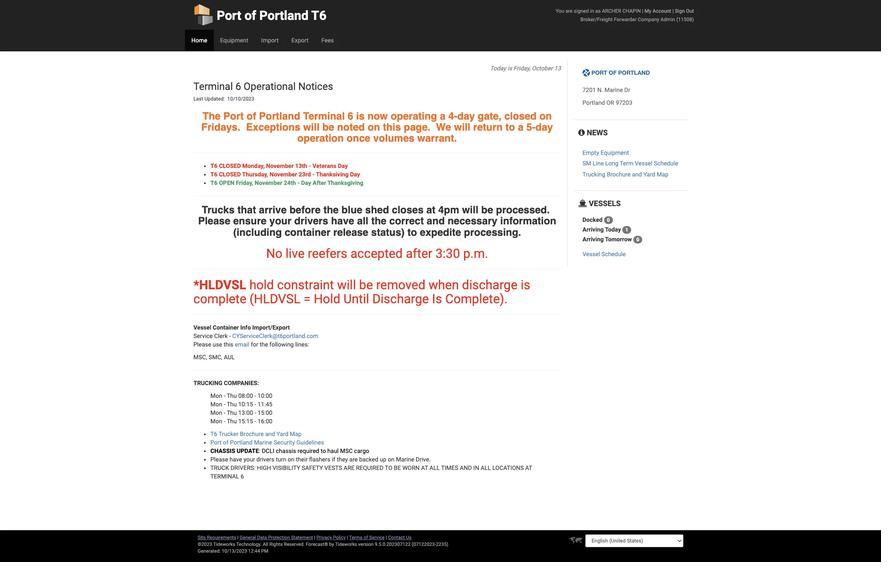Task type: vqa. For each thing, say whether or not it's contained in the screenshot.


Task type: describe. For each thing, give the bounding box(es) containing it.
4pm
[[439, 204, 460, 216]]

n.
[[598, 87, 604, 94]]

times
[[442, 465, 459, 472]]

data
[[257, 535, 267, 541]]

or
[[607, 99, 615, 106]]

1 all from the left
[[430, 465, 440, 472]]

container
[[285, 227, 331, 238]]

of up the equipment popup button
[[245, 8, 256, 23]]

status)
[[372, 227, 405, 238]]

please inside vessel container info import/export service clerk - cyserviceclerk@t6portland.com please use this email for the following lines:
[[194, 341, 211, 348]]

by
[[329, 542, 334, 548]]

will inside trucks that arrive before the blue shed closes at 4pm will be processed. please ensure your drivers have all the correct and necessary information (including container release status) to expedite processing.
[[462, 204, 479, 216]]

you
[[556, 8, 565, 14]]

hold
[[250, 278, 274, 292]]

today inside docked 0 arriving today 1 arriving tomorrow 0
[[606, 226, 621, 233]]

necessary
[[448, 215, 498, 227]]

drivers:
[[231, 465, 256, 472]]

1 closed from the top
[[219, 163, 241, 169]]

equipment inside empty equipment sm line long term vessel schedule trucking brochure and yard map
[[601, 149, 630, 156]]

locations
[[493, 465, 524, 472]]

be inside hold constraint will be removed when discharge is complete (hldvsl = hold until discharge is complete).
[[359, 278, 373, 292]]

and inside trucks that arrive before the blue shed closes at 4pm will be processed. please ensure your drivers have all the correct and necessary information (including container release status) to expedite processing.
[[427, 215, 445, 227]]

ship image
[[579, 200, 588, 208]]

home
[[191, 37, 207, 44]]

signed
[[574, 8, 589, 14]]

6 inside the port of portland terminal 6 is now operating a 4-day gate, closed on fridays .  exceptions will be noted on this page.  we will return to a 5-day operation once volumes warrant.
[[348, 110, 354, 122]]

brochure inside empty equipment sm line long term vessel schedule trucking brochure and yard map
[[607, 171, 631, 178]]

port of portland t6 link
[[194, 0, 327, 30]]

0 vertical spatial marine
[[605, 87, 623, 94]]

if
[[332, 456, 336, 463]]

warrant.
[[418, 133, 457, 145]]

policy
[[333, 535, 346, 541]]

update
[[237, 448, 259, 455]]

haul
[[328, 448, 339, 455]]

4 thu from the top
[[227, 418, 237, 425]]

1 vertical spatial 0
[[637, 237, 640, 243]]

ensure
[[233, 215, 267, 227]]

yard inside empty equipment sm line long term vessel schedule trucking brochure and yard map
[[644, 171, 656, 178]]

removed
[[376, 278, 426, 292]]

brochure inside t6 trucker brochure and yard map port of portland marine security guidelines chassis update : dcli chassis required to haul msc cargo please have your drivers turn on their flashers if they are backed up on marine drive. truck drivers: high visibility safety vests are required to be worn at all times and in all locations at terminal 6
[[240, 431, 264, 438]]

noted
[[337, 121, 365, 133]]

please inside trucks that arrive before the blue shed closes at 4pm will be processed. please ensure your drivers have all the correct and necessary information (including container release status) to expedite processing.
[[198, 215, 231, 227]]

return
[[474, 121, 503, 133]]

0 vertical spatial 0
[[607, 217, 610, 223]]

sm line long term vessel schedule link
[[583, 160, 679, 167]]

0 vertical spatial port
[[217, 8, 242, 23]]

vessel for vessel schedule
[[583, 251, 601, 258]]

hold constraint will be removed when discharge is complete (hldvsl = hold until discharge is complete).
[[194, 278, 531, 307]]

1 horizontal spatial day
[[338, 163, 348, 169]]

16:00
[[258, 418, 273, 425]]

vessel schedule link
[[583, 251, 626, 258]]

container
[[213, 324, 239, 331]]

mon - thu 08:00 - 10:00 mon - thu 10:15 - 11:45 mon - thu 13:00 - 15:00 mon - thu 15:15 - 16:00
[[211, 393, 273, 425]]

13th
[[295, 163, 308, 169]]

=
[[304, 292, 311, 307]]

msc, smc, aul
[[194, 354, 235, 361]]

- left 13:00
[[224, 410, 226, 416]]

vessel schedule
[[583, 251, 626, 258]]

empty equipment sm line long term vessel schedule trucking brochure and yard map
[[583, 149, 679, 178]]

6 inside t6 trucker brochure and yard map port of portland marine security guidelines chassis update : dcli chassis required to haul msc cargo please have your drivers turn on their flashers if they are backed up on marine drive. truck drivers: high visibility safety vests are required to be worn at all times and in all locations at terminal 6
[[241, 473, 244, 480]]

vests
[[325, 465, 342, 472]]

t6 inside t6 trucker brochure and yard map port of portland marine security guidelines chassis update : dcli chassis required to haul msc cargo please have your drivers turn on their flashers if they are backed up on marine drive. truck drivers: high visibility safety vests are required to be worn at all times and in all locations at terminal 6
[[211, 431, 217, 438]]

and inside t6 trucker brochure and yard map port of portland marine security guidelines chassis update : dcli chassis required to haul msc cargo please have your drivers turn on their flashers if they are backed up on marine drive. truck drivers: high visibility safety vests are required to be worn at all times and in all locations at terminal 6
[[265, 431, 275, 438]]

chassis
[[276, 448, 296, 455]]

0 horizontal spatial marine
[[254, 439, 272, 446]]

| up tideworks
[[347, 535, 348, 541]]

2 at from the left
[[526, 465, 533, 472]]

forecast®
[[306, 542, 328, 548]]

- right the 13th
[[309, 163, 311, 169]]

discharge
[[462, 278, 518, 292]]

import/export
[[253, 324, 290, 331]]

email
[[235, 341, 250, 348]]

2235)
[[436, 542, 449, 548]]

when
[[429, 278, 459, 292]]

to inside trucks that arrive before the blue shed closes at 4pm will be processed. please ensure your drivers have all the correct and necessary information (including container release status) to expedite processing.
[[408, 227, 417, 238]]

drivers inside t6 trucker brochure and yard map port of portland marine security guidelines chassis update : dcli chassis required to haul msc cargo please have your drivers turn on their flashers if they are backed up on marine drive. truck drivers: high visibility safety vests are required to be worn at all times and in all locations at terminal 6
[[257, 456, 275, 463]]

to inside the port of portland terminal 6 is now operating a 4-day gate, closed on fridays .  exceptions will be noted on this page.  we will return to a 5-day operation once volumes warrant.
[[506, 121, 516, 133]]

is inside hold constraint will be removed when discharge is complete (hldvsl = hold until discharge is complete).
[[521, 278, 531, 292]]

97203
[[616, 99, 633, 106]]

forwarder
[[614, 17, 637, 23]]

1 horizontal spatial friday,
[[514, 65, 531, 72]]

2 vertical spatial november
[[255, 179, 283, 186]]

your inside trucks that arrive before the blue shed closes at 4pm will be processed. please ensure your drivers have all the correct and necessary information (including container release status) to expedite processing.
[[270, 215, 292, 227]]

| up 9.5.0.202307122
[[386, 535, 387, 541]]

constraint
[[277, 278, 334, 292]]

(including
[[233, 227, 282, 238]]

have inside trucks that arrive before the blue shed closes at 4pm will be processed. please ensure your drivers have all the correct and necessary information (including container release status) to expedite processing.
[[331, 215, 355, 227]]

to inside t6 trucker brochure and yard map port of portland marine security guidelines chassis update : dcli chassis required to haul msc cargo please have your drivers turn on their flashers if they are backed up on marine drive. truck drivers: high visibility safety vests are required to be worn at all times and in all locations at terminal 6
[[321, 448, 326, 455]]

- left 16:00
[[255, 418, 256, 425]]

broker/freight
[[581, 17, 613, 23]]

t6 up trucks
[[211, 171, 218, 178]]

1 thu from the top
[[227, 393, 237, 399]]

1 mon from the top
[[211, 393, 222, 399]]

t6 down fridays
[[211, 163, 218, 169]]

the
[[203, 110, 221, 122]]

on right noted
[[368, 121, 380, 133]]

1 horizontal spatial is
[[508, 65, 512, 72]]

security
[[274, 439, 295, 446]]

complete
[[194, 292, 247, 307]]

worn
[[403, 465, 420, 472]]

2 all from the left
[[481, 465, 491, 472]]

veterans
[[313, 163, 337, 169]]

sign out link
[[676, 8, 695, 14]]

empty
[[583, 149, 600, 156]]

1 horizontal spatial the
[[324, 204, 339, 216]]

1
[[626, 227, 629, 233]]

schedule inside empty equipment sm line long term vessel schedule trucking brochure and yard map
[[654, 160, 679, 167]]

operational
[[244, 81, 296, 93]]

3 thu from the top
[[227, 410, 237, 416]]

blue
[[342, 204, 363, 216]]

technology.
[[236, 542, 262, 548]]

statement
[[291, 535, 313, 541]]

13
[[555, 65, 561, 72]]

as
[[596, 8, 601, 14]]

map inside t6 trucker brochure and yard map port of portland marine security guidelines chassis update : dcli chassis required to haul msc cargo please have your drivers turn on their flashers if they are backed up on marine drive. truck drivers: high visibility safety vests are required to be worn at all times and in all locations at terminal 6
[[290, 431, 302, 438]]

is inside the port of portland terminal 6 is now operating a 4-day gate, closed on fridays .  exceptions will be noted on this page.  we will return to a 5-day operation once volumes warrant.
[[356, 110, 365, 122]]

*hldvsl
[[194, 278, 246, 292]]

portland up import
[[260, 8, 309, 23]]

10/10/2023
[[227, 96, 255, 102]]

will inside hold constraint will be removed when discharge is complete (hldvsl = hold until discharge is complete).
[[337, 278, 356, 292]]

no
[[266, 246, 283, 261]]

will right we
[[454, 121, 471, 133]]

port inside t6 trucker brochure and yard map port of portland marine security guidelines chassis update : dcli chassis required to haul msc cargo please have your drivers turn on their flashers if they are backed up on marine drive. truck drivers: high visibility safety vests are required to be worn at all times and in all locations at terminal 6
[[211, 439, 222, 446]]

tomorrow
[[606, 236, 632, 243]]

last
[[194, 96, 203, 102]]

- left the 11:45
[[255, 401, 256, 408]]

this inside the port of portland terminal 6 is now operating a 4-day gate, closed on fridays .  exceptions will be noted on this page.  we will return to a 5-day operation once volumes warrant.
[[383, 121, 401, 133]]

contact
[[388, 535, 405, 541]]

notices
[[299, 81, 333, 93]]

my
[[645, 8, 652, 14]]

| left "general"
[[238, 535, 239, 541]]

| left my
[[643, 8, 644, 14]]

contact us link
[[388, 535, 412, 541]]

| left the sign
[[673, 8, 674, 14]]

on up visibility
[[288, 456, 295, 463]]

trucker
[[219, 431, 239, 438]]

privacy policy link
[[317, 535, 346, 541]]

guidelines
[[297, 439, 324, 446]]

t6 left open at the top of page
[[211, 179, 218, 186]]

empty equipment link
[[583, 149, 630, 156]]

7201
[[583, 87, 596, 94]]

the port of portland terminal 6 is now operating a 4-day gate, closed on fridays .  exceptions will be noted on this page.  we will return to a 5-day operation once volumes warrant.
[[201, 110, 553, 145]]

export button
[[285, 30, 315, 51]]

your inside t6 trucker brochure and yard map port of portland marine security guidelines chassis update : dcli chassis required to haul msc cargo please have your drivers turn on their flashers if they are backed up on marine drive. truck drivers: high visibility safety vests are required to be worn at all times and in all locations at terminal 6
[[244, 456, 255, 463]]

please inside t6 trucker brochure and yard map port of portland marine security guidelines chassis update : dcli chassis required to haul msc cargo please have your drivers turn on their flashers if they are backed up on marine drive. truck drivers: high visibility safety vests are required to be worn at all times and in all locations at terminal 6
[[211, 456, 228, 463]]

release
[[334, 227, 369, 238]]



Task type: locate. For each thing, give the bounding box(es) containing it.
vessel right term
[[635, 160, 653, 167]]

friday, down thursday,
[[236, 179, 253, 186]]

day left info circle image
[[536, 121, 553, 133]]

to up flashers
[[321, 448, 326, 455]]

1 horizontal spatial today
[[606, 226, 621, 233]]

import
[[261, 37, 279, 44]]

day
[[338, 163, 348, 169], [350, 171, 360, 178], [301, 179, 311, 186]]

p.m.
[[464, 246, 489, 261]]

1 vertical spatial map
[[290, 431, 302, 438]]

2 horizontal spatial and
[[633, 171, 642, 178]]

0 horizontal spatial and
[[265, 431, 275, 438]]

hold
[[314, 292, 341, 307]]

terminal up operation
[[303, 110, 345, 122]]

terminal up last
[[194, 81, 233, 93]]

1 vertical spatial 6
[[348, 110, 354, 122]]

arrive
[[259, 204, 287, 216]]

2 vertical spatial port
[[211, 439, 222, 446]]

msc
[[340, 448, 353, 455]]

2 horizontal spatial vessel
[[635, 160, 653, 167]]

2 arriving from the top
[[583, 236, 604, 243]]

to up after
[[408, 227, 417, 238]]

service inside vessel container info import/export service clerk - cyserviceclerk@t6portland.com please use this email for the following lines:
[[194, 333, 213, 340]]

6 inside terminal 6 operational notices last updated:  10/10/2023
[[236, 81, 241, 93]]

0 horizontal spatial map
[[290, 431, 302, 438]]

0 vertical spatial is
[[508, 65, 512, 72]]

0 vertical spatial drivers
[[295, 215, 329, 227]]

be
[[323, 121, 335, 133], [482, 204, 494, 216], [359, 278, 373, 292]]

0 horizontal spatial have
[[230, 456, 242, 463]]

after
[[406, 246, 433, 261]]

- left "15:00"
[[255, 410, 256, 416]]

vessel for vessel container info import/export service clerk - cyserviceclerk@t6portland.com please use this email for the following lines:
[[194, 324, 211, 331]]

for
[[251, 341, 258, 348]]

4 mon from the top
[[211, 418, 222, 425]]

2 vertical spatial please
[[211, 456, 228, 463]]

at down drive.
[[421, 465, 428, 472]]

1 horizontal spatial and
[[427, 215, 445, 227]]

port of portland t6
[[217, 8, 327, 23]]

1 vertical spatial have
[[230, 456, 242, 463]]

brochure down 15:15 at left bottom
[[240, 431, 264, 438]]

service up version
[[370, 535, 385, 541]]

to
[[506, 121, 516, 133], [408, 227, 417, 238], [321, 448, 326, 455]]

0 horizontal spatial be
[[323, 121, 335, 133]]

t6 closed monday, november 13th - veterans day t6 closed thursday, november 23rd - thanksiving day t6 open friday, november 24th - day after thanksgiving
[[211, 163, 364, 186]]

port of portland marine security guidelines link
[[211, 439, 324, 446]]

1 horizontal spatial at
[[526, 465, 533, 472]]

thanksgiving
[[328, 179, 364, 186]]

1 horizontal spatial a
[[518, 121, 524, 133]]

terminal inside the port of portland terminal 6 is now operating a 4-day gate, closed on fridays .  exceptions will be noted on this page.  we will return to a 5-day operation once volumes warrant.
[[303, 110, 345, 122]]

0 vertical spatial are
[[566, 8, 573, 14]]

0 vertical spatial 6
[[236, 81, 241, 93]]

11:45
[[258, 401, 273, 408]]

required
[[356, 465, 384, 472]]

processing.
[[464, 227, 522, 238]]

privacy
[[317, 535, 332, 541]]

fridays
[[201, 121, 238, 133]]

marine up or
[[605, 87, 623, 94]]

vessel
[[635, 160, 653, 167], [583, 251, 601, 258], [194, 324, 211, 331]]

friday,
[[514, 65, 531, 72], [236, 179, 253, 186]]

1 horizontal spatial service
[[370, 535, 385, 541]]

service up use
[[194, 333, 213, 340]]

the left blue
[[324, 204, 339, 216]]

tideworks
[[335, 542, 357, 548]]

please left that
[[198, 215, 231, 227]]

1 vertical spatial your
[[244, 456, 255, 463]]

1 vertical spatial november
[[270, 171, 297, 178]]

1 vertical spatial today
[[606, 226, 621, 233]]

brochure down 'long'
[[607, 171, 631, 178]]

15:00
[[258, 410, 273, 416]]

1 vertical spatial terminal
[[303, 110, 345, 122]]

to left 5-
[[506, 121, 516, 133]]

portland down terminal 6 operational notices last updated:  10/10/2023 at top left
[[259, 110, 301, 122]]

0 right tomorrow
[[637, 237, 640, 243]]

we
[[436, 121, 452, 133]]

1 vertical spatial arriving
[[583, 236, 604, 243]]

4-
[[449, 110, 458, 122]]

0 horizontal spatial is
[[356, 110, 365, 122]]

fees button
[[315, 30, 341, 51]]

1 horizontal spatial are
[[566, 8, 573, 14]]

0 horizontal spatial yard
[[277, 431, 289, 438]]

terminal inside terminal 6 operational notices last updated:  10/10/2023
[[194, 81, 233, 93]]

trucking companies:
[[194, 380, 259, 387]]

vessel down docked 0 arriving today 1 arriving tomorrow 0
[[583, 251, 601, 258]]

:
[[259, 448, 261, 455]]

be inside the port of portland terminal 6 is now operating a 4-day gate, closed on fridays .  exceptions will be noted on this page.  we will return to a 5-day operation once volumes warrant.
[[323, 121, 335, 133]]

of inside site requirements | general data protection statement | privacy policy | terms of service | contact us ©2023 tideworks technology. all rights reserved. forecast® by tideworks version 9.5.0.202307122 (07122023-2235) generated: 10/13/2023 12:44 pm
[[364, 535, 368, 541]]

port down 10/10/2023
[[224, 110, 244, 122]]

0 horizontal spatial 0
[[607, 217, 610, 223]]

general data protection statement link
[[240, 535, 313, 541]]

portland
[[260, 8, 309, 23], [583, 99, 606, 106], [259, 110, 301, 122], [230, 439, 253, 446]]

arriving down "docked"
[[583, 226, 604, 233]]

portland up update
[[230, 439, 253, 446]]

is right discharge
[[521, 278, 531, 292]]

live
[[286, 246, 305, 261]]

all
[[357, 215, 369, 227]]

1 vertical spatial schedule
[[602, 251, 626, 258]]

the right all
[[372, 215, 387, 227]]

sign
[[676, 8, 685, 14]]

equipment up 'long'
[[601, 149, 630, 156]]

complete).
[[446, 292, 508, 307]]

0
[[607, 217, 610, 223], [637, 237, 640, 243]]

1 vertical spatial yard
[[277, 431, 289, 438]]

0 right "docked"
[[607, 217, 610, 223]]

1 vertical spatial this
[[224, 341, 234, 348]]

at right locations
[[526, 465, 533, 472]]

closed
[[219, 163, 241, 169], [219, 171, 241, 178]]

your down update
[[244, 456, 255, 463]]

are up are
[[350, 456, 358, 463]]

1 arriving from the top
[[583, 226, 604, 233]]

- right 24th
[[298, 179, 300, 186]]

schedule down tomorrow
[[602, 251, 626, 258]]

please up truck
[[211, 456, 228, 463]]

in
[[591, 8, 595, 14]]

1 horizontal spatial drivers
[[295, 215, 329, 227]]

0 vertical spatial november
[[266, 163, 294, 169]]

use
[[213, 341, 222, 348]]

- up trucker at the left bottom
[[224, 418, 226, 425]]

term
[[620, 160, 634, 167]]

1 at from the left
[[421, 465, 428, 472]]

and down sm line long term vessel schedule link
[[633, 171, 642, 178]]

and up the port of portland marine security guidelines link
[[265, 431, 275, 438]]

now
[[368, 110, 388, 122]]

day up 'thanksgiving'
[[350, 171, 360, 178]]

a left the 4-
[[440, 110, 446, 122]]

monday,
[[243, 163, 265, 169]]

please up 'msc,'
[[194, 341, 211, 348]]

- right clerk
[[229, 333, 231, 340]]

drive.
[[416, 456, 431, 463]]

schedule
[[654, 160, 679, 167], [602, 251, 626, 258]]

docked 0 arriving today 1 arriving tomorrow 0
[[583, 216, 640, 243]]

port inside the port of portland terminal 6 is now operating a 4-day gate, closed on fridays .  exceptions will be noted on this page.  we will return to a 5-day operation once volumes warrant.
[[224, 110, 244, 122]]

0 vertical spatial equipment
[[220, 37, 249, 44]]

0 horizontal spatial this
[[224, 341, 234, 348]]

0 horizontal spatial to
[[321, 448, 326, 455]]

email link
[[235, 341, 250, 348]]

0 horizontal spatial service
[[194, 333, 213, 340]]

0 vertical spatial terminal
[[194, 81, 233, 93]]

of
[[245, 8, 256, 23], [247, 110, 256, 122], [223, 439, 229, 446], [364, 535, 368, 541]]

a left 5-
[[518, 121, 524, 133]]

all right the in
[[481, 465, 491, 472]]

are right you
[[566, 8, 573, 14]]

2 thu from the top
[[227, 401, 237, 408]]

1 vertical spatial are
[[350, 456, 358, 463]]

0 vertical spatial please
[[198, 215, 231, 227]]

- inside vessel container info import/export service clerk - cyserviceclerk@t6portland.com please use this email for the following lines:
[[229, 333, 231, 340]]

0 vertical spatial schedule
[[654, 160, 679, 167]]

1 vertical spatial and
[[427, 215, 445, 227]]

dcli
[[262, 448, 275, 455]]

will down reefers
[[337, 278, 356, 292]]

please
[[198, 215, 231, 227], [194, 341, 211, 348], [211, 456, 228, 463]]

no live reefers accepted after 3:30 p.m.
[[266, 246, 489, 261]]

2 vertical spatial to
[[321, 448, 326, 455]]

terms
[[349, 535, 363, 541]]

1 horizontal spatial have
[[331, 215, 355, 227]]

drivers inside trucks that arrive before the blue shed closes at 4pm will be processed. please ensure your drivers have all the correct and necessary information (including container release status) to expedite processing.
[[295, 215, 329, 227]]

day up thanksiving
[[338, 163, 348, 169]]

1 horizontal spatial vessel
[[583, 251, 601, 258]]

0 horizontal spatial today
[[490, 65, 506, 72]]

2 closed from the top
[[219, 171, 241, 178]]

12:44
[[248, 549, 260, 554]]

1 vertical spatial service
[[370, 535, 385, 541]]

equipment inside popup button
[[220, 37, 249, 44]]

1 horizontal spatial marine
[[396, 456, 415, 463]]

yard up security
[[277, 431, 289, 438]]

your right ensure
[[270, 215, 292, 227]]

thanksiving
[[316, 171, 349, 178]]

6 down drivers:
[[241, 473, 244, 480]]

1 horizontal spatial map
[[657, 171, 669, 178]]

will right 4pm
[[462, 204, 479, 216]]

have up drivers:
[[230, 456, 242, 463]]

aul
[[224, 354, 235, 361]]

closed
[[505, 110, 537, 122]]

3 mon from the top
[[211, 410, 222, 416]]

0 horizontal spatial schedule
[[602, 251, 626, 258]]

2 horizontal spatial the
[[372, 215, 387, 227]]

drivers up high
[[257, 456, 275, 463]]

2 vertical spatial and
[[265, 431, 275, 438]]

company
[[638, 17, 660, 23]]

0 horizontal spatial a
[[440, 110, 446, 122]]

after
[[313, 179, 326, 186]]

port of portland t6 image
[[583, 69, 651, 77]]

0 horizontal spatial friday,
[[236, 179, 253, 186]]

november
[[266, 163, 294, 169], [270, 171, 297, 178], [255, 179, 283, 186]]

truck
[[211, 465, 229, 472]]

1 vertical spatial equipment
[[601, 149, 630, 156]]

- left 10:00
[[255, 393, 256, 399]]

correct
[[390, 215, 424, 227]]

yard down sm line long term vessel schedule link
[[644, 171, 656, 178]]

of inside the port of portland terminal 6 is now operating a 4-day gate, closed on fridays .  exceptions will be noted on this page.  we will return to a 5-day operation once volumes warrant.
[[247, 110, 256, 122]]

news
[[585, 128, 608, 137]]

0 vertical spatial today
[[490, 65, 506, 72]]

1 horizontal spatial your
[[270, 215, 292, 227]]

0 horizontal spatial at
[[421, 465, 428, 472]]

portland inside t6 trucker brochure and yard map port of portland marine security guidelines chassis update : dcli chassis required to haul msc cargo please have your drivers turn on their flashers if they are backed up on marine drive. truck drivers: high visibility safety vests are required to be worn at all times and in all locations at terminal 6
[[230, 439, 253, 446]]

marine up worn on the left bottom of the page
[[396, 456, 415, 463]]

portland down the 7201
[[583, 99, 606, 106]]

2 horizontal spatial be
[[482, 204, 494, 216]]

map up security
[[290, 431, 302, 438]]

2 horizontal spatial day
[[350, 171, 360, 178]]

3:30
[[436, 246, 460, 261]]

thu up trucker at the left bottom
[[227, 418, 237, 425]]

0 vertical spatial day
[[338, 163, 348, 169]]

1 vertical spatial drivers
[[257, 456, 275, 463]]

0 vertical spatial have
[[331, 215, 355, 227]]

1 vertical spatial friday,
[[236, 179, 253, 186]]

safety
[[302, 465, 323, 472]]

on right "up"
[[388, 456, 395, 463]]

yard inside t6 trucker brochure and yard map port of portland marine security guidelines chassis update : dcli chassis required to haul msc cargo please have your drivers turn on their flashers if they are backed up on marine drive. truck drivers: high visibility safety vests are required to be worn at all times and in all locations at terminal 6
[[277, 431, 289, 438]]

be inside trucks that arrive before the blue shed closes at 4pm will be processed. please ensure your drivers have all the correct and necessary information (including container release status) to expedite processing.
[[482, 204, 494, 216]]

0 horizontal spatial terminal
[[194, 81, 233, 93]]

vessel container info import/export service clerk - cyserviceclerk@t6portland.com please use this email for the following lines:
[[194, 324, 319, 348]]

terminal
[[211, 473, 239, 480]]

friday, left october
[[514, 65, 531, 72]]

all down drive.
[[430, 465, 440, 472]]

of inside t6 trucker brochure and yard map port of portland marine security guidelines chassis update : dcli chassis required to haul msc cargo please have your drivers turn on their flashers if they are backed up on marine drive. truck drivers: high visibility safety vests are required to be worn at all times and in all locations at terminal 6
[[223, 439, 229, 446]]

at
[[421, 465, 428, 472], [526, 465, 533, 472]]

be up processing.
[[482, 204, 494, 216]]

2 vertical spatial 6
[[241, 473, 244, 480]]

2 mon from the top
[[211, 401, 222, 408]]

service inside site requirements | general data protection statement | privacy policy | terms of service | contact us ©2023 tideworks technology. all rights reserved. forecast® by tideworks version 9.5.0.202307122 (07122023-2235) generated: 10/13/2023 12:44 pm
[[370, 535, 385, 541]]

1 horizontal spatial brochure
[[607, 171, 631, 178]]

portland inside the port of portland terminal 6 is now operating a 4-day gate, closed on fridays .  exceptions will be noted on this page.  we will return to a 5-day operation once volumes warrant.
[[259, 110, 301, 122]]

at
[[427, 204, 436, 216]]

1 horizontal spatial day
[[536, 121, 553, 133]]

0 vertical spatial be
[[323, 121, 335, 133]]

2 horizontal spatial is
[[521, 278, 531, 292]]

t6 left trucker at the left bottom
[[211, 431, 217, 438]]

port up the equipment popup button
[[217, 8, 242, 23]]

1 vertical spatial to
[[408, 227, 417, 238]]

2 vertical spatial day
[[301, 179, 311, 186]]

1 horizontal spatial terminal
[[303, 110, 345, 122]]

7201 n. marine dr
[[583, 87, 631, 94]]

are inside t6 trucker brochure and yard map port of portland marine security guidelines chassis update : dcli chassis required to haul msc cargo please have your drivers turn on their flashers if they are backed up on marine drive. truck drivers: high visibility safety vests are required to be worn at all times and in all locations at terminal 6
[[350, 456, 358, 463]]

turn
[[276, 456, 287, 463]]

have inside t6 trucker brochure and yard map port of portland marine security guidelines chassis update : dcli chassis required to haul msc cargo please have your drivers turn on their flashers if they are backed up on marine drive. truck drivers: high visibility safety vests are required to be worn at all times and in all locations at terminal 6
[[230, 456, 242, 463]]

the inside vessel container info import/export service clerk - cyserviceclerk@t6portland.com please use this email for the following lines:
[[260, 341, 268, 348]]

is left october
[[508, 65, 512, 72]]

2 vertical spatial is
[[521, 278, 531, 292]]

will right exceptions
[[303, 121, 320, 133]]

are
[[344, 465, 355, 472]]

1 horizontal spatial be
[[359, 278, 373, 292]]

be
[[394, 465, 401, 472]]

0 horizontal spatial drivers
[[257, 456, 275, 463]]

on right 5-
[[540, 110, 552, 122]]

site requirements link
[[198, 535, 236, 541]]

and
[[460, 465, 472, 472]]

docked
[[583, 216, 603, 223]]

1 horizontal spatial schedule
[[654, 160, 679, 167]]

this right use
[[224, 341, 234, 348]]

vessel inside vessel container info import/export service clerk - cyserviceclerk@t6portland.com please use this email for the following lines:
[[194, 324, 211, 331]]

0 horizontal spatial brochure
[[240, 431, 264, 438]]

arriving up vessel schedule 'link'
[[583, 236, 604, 243]]

and inside empty equipment sm line long term vessel schedule trucking brochure and yard map
[[633, 171, 642, 178]]

1 vertical spatial marine
[[254, 439, 272, 446]]

0 vertical spatial yard
[[644, 171, 656, 178]]

this inside vessel container info import/export service clerk - cyserviceclerk@t6portland.com please use this email for the following lines:
[[224, 341, 234, 348]]

0 vertical spatial your
[[270, 215, 292, 227]]

1 vertical spatial port
[[224, 110, 244, 122]]

sm
[[583, 160, 592, 167]]

thu down trucking companies:
[[227, 393, 237, 399]]

0 horizontal spatial day
[[458, 110, 475, 122]]

1 horizontal spatial yard
[[644, 171, 656, 178]]

this right once on the top
[[383, 121, 401, 133]]

vessel left container
[[194, 324, 211, 331]]

t6 up fees popup button
[[312, 8, 327, 23]]

friday, inside t6 closed monday, november 13th - veterans day t6 closed thursday, november 23rd - thanksiving day t6 open friday, november 24th - day after thanksgiving
[[236, 179, 253, 186]]

port up 'chassis'
[[211, 439, 222, 446]]

0 vertical spatial to
[[506, 121, 516, 133]]

a
[[440, 110, 446, 122], [518, 121, 524, 133]]

the right 'for'
[[260, 341, 268, 348]]

thu left 10:15
[[227, 401, 237, 408]]

cyserviceclerk@t6portland.com link
[[232, 333, 319, 340]]

day down 23rd
[[301, 179, 311, 186]]

trucking
[[194, 380, 223, 387]]

1 horizontal spatial 0
[[637, 237, 640, 243]]

0 vertical spatial brochure
[[607, 171, 631, 178]]

- left 10:15
[[224, 401, 226, 408]]

map inside empty equipment sm line long term vessel schedule trucking brochure and yard map
[[657, 171, 669, 178]]

equipment
[[220, 37, 249, 44], [601, 149, 630, 156]]

of up version
[[364, 535, 368, 541]]

vessel inside empty equipment sm line long term vessel schedule trucking brochure and yard map
[[635, 160, 653, 167]]

equipment right home popup button
[[220, 37, 249, 44]]

info circle image
[[579, 129, 585, 137]]

1 vertical spatial is
[[356, 110, 365, 122]]

once
[[347, 133, 371, 145]]

| up forecast®
[[314, 535, 316, 541]]

0 horizontal spatial day
[[301, 179, 311, 186]]

1 horizontal spatial this
[[383, 121, 401, 133]]

are inside you are signed in as archer chapin | my account | sign out broker/freight forwarder company admin (11508)
[[566, 8, 573, 14]]

2 horizontal spatial to
[[506, 121, 516, 133]]

2 vertical spatial marine
[[396, 456, 415, 463]]

6 up 10/10/2023
[[236, 81, 241, 93]]

- down trucking companies:
[[224, 393, 226, 399]]

thu left 13:00
[[227, 410, 237, 416]]

flashers
[[309, 456, 331, 463]]

account
[[653, 8, 672, 14]]

of down trucker at the left bottom
[[223, 439, 229, 446]]

marine up :
[[254, 439, 272, 446]]

and right correct
[[427, 215, 445, 227]]

1 vertical spatial day
[[350, 171, 360, 178]]

- right 23rd
[[313, 171, 315, 178]]

map
[[657, 171, 669, 178], [290, 431, 302, 438]]

1 vertical spatial vessel
[[583, 251, 601, 258]]



